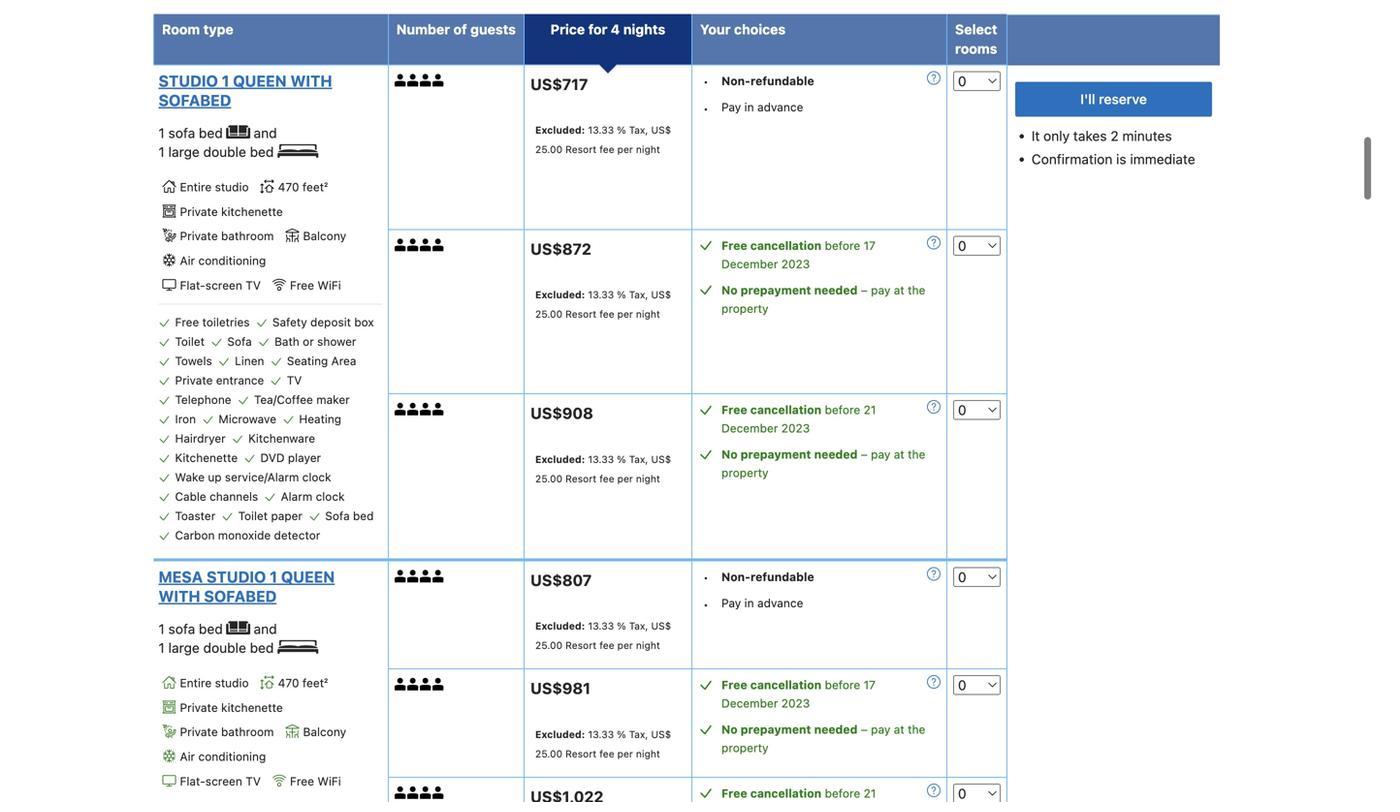 Task type: describe. For each thing, give the bounding box(es) containing it.
for
[[588, 21, 608, 37]]

2 entire from the top
[[180, 677, 212, 691]]

1 air conditioning from the top
[[180, 254, 266, 268]]

cable channels
[[175, 490, 258, 504]]

us$807
[[530, 572, 592, 590]]

player
[[288, 451, 321, 465]]

toiletries
[[202, 316, 250, 329]]

1 balcony from the top
[[303, 230, 346, 243]]

night for us$908
[[636, 473, 660, 485]]

studio inside studio 1 queen with sofabed
[[159, 72, 218, 90]]

safety deposit box
[[272, 316, 374, 329]]

non- for us$717
[[722, 74, 751, 88]]

resort for us$717
[[566, 144, 597, 155]]

it only takes 2 minutes confirmation is immediate
[[1032, 128, 1195, 167]]

nights
[[623, 21, 666, 37]]

no for us$908
[[722, 448, 738, 462]]

fee for us$981
[[599, 749, 614, 760]]

with inside 'mesa studio 1 queen with sofabed'
[[159, 588, 200, 606]]

service/alarm
[[225, 471, 299, 484]]

1 studio from the top
[[215, 180, 249, 194]]

takes
[[1073, 128, 1107, 144]]

21 for before 21 december 2023
[[864, 404, 876, 417]]

1 vertical spatial tv
[[287, 374, 302, 387]]

2023 for us$981
[[781, 697, 810, 711]]

refundable for us$807
[[751, 571, 814, 584]]

mesa studio 1 queen with sofabed
[[159, 568, 335, 606]]

dvd player
[[260, 451, 321, 465]]

1 flat- from the top
[[180, 279, 205, 292]]

2 air conditioning from the top
[[180, 751, 266, 764]]

or
[[303, 335, 314, 349]]

carbon monoxide detector
[[175, 529, 320, 543]]

17 for us$981
[[864, 679, 876, 693]]

1 bathroom from the top
[[221, 230, 274, 243]]

4 cancellation from the top
[[750, 787, 822, 801]]

type
[[203, 21, 233, 37]]

2 screen from the top
[[205, 775, 242, 789]]

% for us$981
[[617, 729, 626, 741]]

pay for us$908
[[871, 448, 891, 462]]

2 flat- from the top
[[180, 775, 205, 789]]

4 • from the top
[[703, 598, 709, 612]]

sofabed inside 'mesa studio 1 queen with sofabed'
[[204, 588, 277, 606]]

carbon
[[175, 529, 215, 543]]

confirmation
[[1032, 151, 1113, 167]]

– for us$981
[[861, 724, 868, 737]]

free toiletries
[[175, 316, 250, 329]]

alarm clock
[[281, 490, 345, 504]]

tax, for us$807
[[629, 621, 648, 632]]

only
[[1044, 128, 1070, 144]]

13.33 for us$807
[[588, 621, 614, 632]]

heating
[[299, 413, 341, 426]]

private entrance
[[175, 374, 264, 387]]

2 entire studio from the top
[[180, 677, 249, 691]]

the for us$908
[[908, 448, 926, 462]]

detector
[[274, 529, 320, 543]]

fee for us$717
[[599, 144, 614, 155]]

1 more details on meals and payment options image from the top
[[927, 401, 941, 414]]

kitchenware
[[248, 432, 315, 446]]

before 17 december 2023 for us$872
[[722, 239, 876, 271]]

cancellation for us$872
[[750, 239, 822, 252]]

2 free wifi from the top
[[290, 775, 341, 789]]

2 • from the top
[[703, 102, 709, 115]]

per for us$807
[[617, 640, 633, 652]]

1 470 from the top
[[278, 180, 299, 194]]

fee for us$807
[[599, 640, 614, 652]]

large for with
[[168, 641, 200, 657]]

1 wifi from the top
[[317, 279, 341, 292]]

safety
[[272, 316, 307, 329]]

seating
[[287, 354, 328, 368]]

area
[[331, 354, 356, 368]]

at for us$981
[[894, 724, 905, 737]]

your choices
[[700, 21, 786, 37]]

excluded: for us$872
[[535, 289, 585, 301]]

excluded: for us$717
[[535, 124, 585, 136]]

guests
[[470, 21, 516, 37]]

2 470 from the top
[[278, 677, 299, 691]]

up
[[208, 471, 222, 484]]

monoxide
[[218, 529, 271, 543]]

0 vertical spatial tv
[[246, 279, 261, 292]]

before for us$981
[[825, 679, 860, 693]]

number of guests
[[396, 21, 516, 37]]

i'll reserve button
[[1015, 82, 1212, 117]]

before for us$908
[[825, 404, 860, 417]]

1 entire from the top
[[180, 180, 212, 194]]

before for us$872
[[825, 239, 860, 252]]

free cancellation for us$981
[[722, 679, 822, 693]]

mesa
[[159, 568, 203, 587]]

select rooms
[[955, 21, 998, 57]]

shower
[[317, 335, 356, 349]]

2 bathroom from the top
[[221, 726, 274, 740]]

hairdryer
[[175, 432, 226, 446]]

2 more details on meals and payment options image from the top
[[927, 236, 941, 249]]

and for 1
[[254, 622, 277, 638]]

couch image for sofabed
[[226, 126, 250, 139]]

number
[[396, 21, 450, 37]]

13.33 % tax, us$ 25.00 resort fee per night for us$981
[[535, 729, 671, 760]]

seating area
[[287, 354, 356, 368]]

pay in advance for us$807
[[722, 597, 803, 610]]

in for us$717
[[744, 100, 754, 114]]

% for us$872
[[617, 289, 626, 301]]

cable
[[175, 490, 206, 504]]

1 • from the top
[[703, 74, 709, 88]]

tax, for us$908
[[629, 454, 648, 465]]

it
[[1032, 128, 1040, 144]]

1 large double bed for sofabed
[[159, 144, 278, 160]]

1 conditioning from the top
[[198, 254, 266, 268]]

bed down studio 1 queen with sofabed
[[199, 125, 223, 141]]

2 vertical spatial tv
[[246, 775, 261, 789]]

no prepayment needed for us$981
[[722, 724, 858, 737]]

tea/coffee
[[254, 393, 313, 407]]

2 flat-screen tv from the top
[[180, 775, 261, 789]]

december for us$981
[[722, 697, 778, 711]]

toilet for toilet paper
[[238, 510, 268, 523]]

resort for us$807
[[566, 640, 597, 652]]

box
[[354, 316, 374, 329]]

needed for us$981
[[814, 724, 858, 737]]

studio 1 queen with sofabed
[[159, 72, 332, 110]]

free cancellation for us$908
[[722, 404, 822, 417]]

before 17 december 2023 for us$981
[[722, 679, 876, 711]]

2 kitchenette from the top
[[221, 702, 283, 715]]

wake up service/alarm clock
[[175, 471, 331, 484]]

25.00 for us$981
[[535, 749, 563, 760]]

towels
[[175, 354, 212, 368]]

1 sofa bed for sofabed
[[159, 125, 226, 141]]

% for us$717
[[617, 124, 626, 136]]

1 inside studio 1 queen with sofabed
[[222, 72, 229, 90]]

13.33 % tax, us$ 25.00 resort fee per night for us$717
[[535, 124, 671, 155]]

minutes
[[1122, 128, 1172, 144]]

free cancellation for us$872
[[722, 239, 822, 252]]

4
[[611, 21, 620, 37]]

pay for us$807
[[722, 597, 741, 610]]

us$981
[[530, 680, 591, 699]]

night for us$717
[[636, 144, 660, 155]]

us$908
[[530, 405, 593, 423]]

per for us$981
[[617, 749, 633, 760]]

0 vertical spatial clock
[[302, 471, 331, 484]]

needed for us$908
[[814, 448, 858, 462]]

3 more details on meals and payment options image from the top
[[927, 676, 941, 690]]

bed down studio 1 queen with sofabed link
[[250, 144, 274, 160]]

bath
[[275, 335, 299, 349]]

2 wifi from the top
[[317, 775, 341, 789]]

1 470 feet² from the top
[[278, 180, 328, 194]]

sofa for sofa
[[227, 335, 252, 349]]

1 free wifi from the top
[[290, 279, 341, 292]]

fee for us$908
[[599, 473, 614, 485]]

4 free cancellation from the top
[[722, 787, 822, 801]]

rooms
[[955, 41, 997, 57]]

non-refundable for us$807
[[722, 571, 814, 584]]

sofabed inside studio 1 queen with sofabed
[[159, 91, 231, 110]]

alarm
[[281, 490, 313, 504]]

double for sofabed
[[203, 144, 246, 160]]

select
[[955, 21, 998, 37]]

13.33 % tax, us$ 25.00 resort fee per night for us$908
[[535, 454, 671, 485]]

toaster
[[175, 510, 216, 523]]

tea/coffee maker
[[254, 393, 350, 407]]

2 private kitchenette from the top
[[180, 702, 283, 715]]

1 entire studio from the top
[[180, 180, 249, 194]]

paper
[[271, 510, 303, 523]]

2 air from the top
[[180, 751, 195, 764]]

2 conditioning from the top
[[198, 751, 266, 764]]

night for us$981
[[636, 749, 660, 760]]

wake
[[175, 471, 205, 484]]

4 more details on meals and payment options image from the top
[[927, 784, 941, 798]]

microwave
[[219, 413, 276, 426]]

telephone
[[175, 393, 231, 407]]

2 private bathroom from the top
[[180, 726, 274, 740]]

of
[[453, 21, 467, 37]]

13.33 for us$981
[[588, 729, 614, 741]]



Task type: vqa. For each thing, say whether or not it's contained in the screenshot.
'VIEWS'
no



Task type: locate. For each thing, give the bounding box(es) containing it.
advance for us$807
[[757, 597, 803, 610]]

25.00 down us$872
[[535, 308, 563, 320]]

toilet paper
[[238, 510, 303, 523]]

0 vertical spatial sofa
[[168, 125, 195, 141]]

tax, for us$981
[[629, 729, 648, 741]]

– for us$908
[[861, 448, 868, 462]]

before inside before 21
[[825, 787, 860, 801]]

4 per from the top
[[617, 640, 633, 652]]

and down mesa studio 1 queen with sofabed link
[[254, 622, 277, 638]]

more details on meals and payment options image
[[927, 401, 941, 414], [927, 568, 941, 581]]

– pay at the property
[[722, 283, 926, 315], [722, 448, 926, 480], [722, 724, 926, 756]]

1 vertical spatial screen
[[205, 775, 242, 789]]

2 vertical spatial december
[[722, 697, 778, 711]]

0 vertical spatial private bathroom
[[180, 230, 274, 243]]

0 vertical spatial screen
[[205, 279, 242, 292]]

1 vertical spatial 2023
[[781, 422, 810, 436]]

1 cancellation from the top
[[750, 239, 822, 252]]

per for us$872
[[617, 308, 633, 320]]

2 before from the top
[[825, 404, 860, 417]]

fee
[[599, 144, 614, 155], [599, 308, 614, 320], [599, 473, 614, 485], [599, 640, 614, 652], [599, 749, 614, 760]]

excluded: down us$872
[[535, 289, 585, 301]]

25.00 for us$908
[[535, 473, 563, 485]]

1 21 from the top
[[864, 404, 876, 417]]

deposit
[[310, 316, 351, 329]]

1 needed from the top
[[814, 283, 858, 297]]

1 vertical spatial bathroom
[[221, 726, 274, 740]]

3 2023 from the top
[[781, 697, 810, 711]]

3 per from the top
[[617, 473, 633, 485]]

1 vertical spatial clock
[[316, 490, 345, 504]]

1 13.33 % tax, us$ 25.00 resort fee per night from the top
[[535, 124, 671, 155]]

0 vertical spatial and
[[254, 125, 277, 141]]

4 us$ from the top
[[651, 621, 671, 632]]

– pay at the property for us$908
[[722, 448, 926, 480]]

queen inside studio 1 queen with sofabed
[[233, 72, 287, 90]]

prepayment for us$981
[[741, 724, 811, 737]]

0 vertical spatial couch image
[[226, 126, 250, 139]]

1 vertical spatial sofa
[[325, 510, 350, 523]]

470
[[278, 180, 299, 194], [278, 677, 299, 691]]

13.33 down us$807 at the left bottom
[[588, 621, 614, 632]]

2 the from the top
[[908, 448, 926, 462]]

5 13.33 % tax, us$ 25.00 resort fee per night from the top
[[535, 729, 671, 760]]

% for us$908
[[617, 454, 626, 465]]

0 vertical spatial conditioning
[[198, 254, 266, 268]]

night
[[636, 144, 660, 155], [636, 308, 660, 320], [636, 473, 660, 485], [636, 640, 660, 652], [636, 749, 660, 760]]

1 large double bed for with
[[159, 641, 278, 657]]

resort down us$872
[[566, 308, 597, 320]]

1
[[222, 72, 229, 90], [159, 125, 165, 141], [159, 144, 165, 160], [270, 568, 277, 587], [159, 622, 165, 638], [159, 641, 165, 657]]

0 vertical spatial no prepayment needed
[[722, 283, 858, 297]]

choices
[[734, 21, 786, 37]]

25.00 up us$981
[[535, 640, 563, 652]]

us$
[[651, 124, 671, 136], [651, 289, 671, 301], [651, 454, 671, 465], [651, 621, 671, 632], [651, 729, 671, 741]]

and for queen
[[254, 125, 277, 141]]

1 sofa bed down mesa
[[159, 622, 226, 638]]

1 sofa bed down studio 1 queen with sofabed
[[159, 125, 226, 141]]

2 no from the top
[[722, 448, 738, 462]]

3 at from the top
[[894, 724, 905, 737]]

room
[[162, 21, 200, 37]]

1 vertical spatial more details on meals and payment options image
[[927, 568, 941, 581]]

0 vertical spatial entire studio
[[180, 180, 249, 194]]

1 vertical spatial kitchenette
[[221, 702, 283, 715]]

us$717
[[530, 75, 588, 94]]

1 air from the top
[[180, 254, 195, 268]]

1 vertical spatial december
[[722, 422, 778, 436]]

2 pay from the top
[[722, 597, 741, 610]]

13.33 for us$908
[[588, 454, 614, 465]]

night for us$807
[[636, 640, 660, 652]]

toilet up towels
[[175, 335, 205, 349]]

0 horizontal spatial toilet
[[175, 335, 205, 349]]

13.33 % tax, us$ 25.00 resort fee per night up us$981
[[535, 621, 671, 652]]

private kitchenette
[[180, 205, 283, 219], [180, 702, 283, 715]]

1 vertical spatial flat-
[[180, 775, 205, 789]]

1 horizontal spatial with
[[290, 72, 332, 90]]

1 vertical spatial property
[[722, 467, 769, 480]]

bed
[[199, 125, 223, 141], [250, 144, 274, 160], [353, 510, 374, 523], [199, 622, 223, 638], [250, 641, 274, 657]]

property
[[722, 302, 769, 315], [722, 467, 769, 480], [722, 742, 769, 756]]

sofa up 'linen'
[[227, 335, 252, 349]]

25.00
[[535, 144, 563, 155], [535, 308, 563, 320], [535, 473, 563, 485], [535, 640, 563, 652], [535, 749, 563, 760]]

1 excluded: from the top
[[535, 124, 585, 136]]

2 studio from the top
[[215, 677, 249, 691]]

2 balcony from the top
[[303, 726, 346, 740]]

2 vertical spatial no
[[722, 724, 738, 737]]

1 vertical spatial private kitchenette
[[180, 702, 283, 715]]

queen down detector
[[281, 568, 335, 587]]

3 pay from the top
[[871, 724, 891, 737]]

13.33 % tax, us$ 25.00 resort fee per night down us$908
[[535, 454, 671, 485]]

queen down type at the top
[[233, 72, 287, 90]]

1 vertical spatial 17
[[864, 679, 876, 693]]

advance for us$717
[[757, 100, 803, 114]]

2 night from the top
[[636, 308, 660, 320]]

needed for us$872
[[814, 283, 858, 297]]

couch image for with
[[226, 622, 250, 636]]

per for us$717
[[617, 144, 633, 155]]

13.33 down us$908
[[588, 454, 614, 465]]

toilet
[[175, 335, 205, 349], [238, 510, 268, 523]]

toilet up carbon monoxide detector
[[238, 510, 268, 523]]

1 more details on meals and payment options image from the top
[[927, 71, 941, 85]]

2 property from the top
[[722, 467, 769, 480]]

clock up alarm clock
[[302, 471, 331, 484]]

1 sofa bed for with
[[159, 622, 226, 638]]

your
[[700, 21, 731, 37]]

us$ for us$807
[[651, 621, 671, 632]]

sofa for sofabed
[[168, 125, 195, 141]]

1 pay from the top
[[871, 283, 891, 297]]

us$ for us$717
[[651, 124, 671, 136]]

studio 1 queen with sofabed link
[[159, 71, 377, 110]]

tax, for us$872
[[629, 289, 648, 301]]

13.33 down us$872
[[588, 289, 614, 301]]

december
[[722, 257, 778, 271], [722, 422, 778, 436], [722, 697, 778, 711]]

0 vertical spatial pay in advance
[[722, 100, 803, 114]]

2 more details on meals and payment options image from the top
[[927, 568, 941, 581]]

excluded: down us$807 at the left bottom
[[535, 621, 585, 632]]

iron
[[175, 413, 196, 426]]

0 vertical spatial entire
[[180, 180, 212, 194]]

1 vertical spatial large
[[168, 641, 200, 657]]

resort down us$717
[[566, 144, 597, 155]]

mesa studio 1 queen with sofabed link
[[159, 568, 377, 607]]

1 vertical spatial double
[[203, 641, 246, 657]]

property for us$872
[[722, 302, 769, 315]]

1 vertical spatial – pay at the property
[[722, 448, 926, 480]]

the for us$981
[[908, 724, 926, 737]]

clock
[[302, 471, 331, 484], [316, 490, 345, 504]]

21 for before 21
[[864, 787, 876, 801]]

1 double from the top
[[203, 144, 246, 160]]

%
[[617, 124, 626, 136], [617, 289, 626, 301], [617, 454, 626, 465], [617, 621, 626, 632], [617, 729, 626, 741]]

0 vertical spatial property
[[722, 302, 769, 315]]

1 vertical spatial private bathroom
[[180, 726, 274, 740]]

3 • from the top
[[703, 571, 709, 585]]

resort up us$981
[[566, 640, 597, 652]]

2
[[1111, 128, 1119, 144]]

studio down monoxide
[[207, 568, 266, 587]]

2 tax, from the top
[[629, 289, 648, 301]]

occupancy image
[[407, 74, 420, 87], [420, 74, 432, 87], [432, 74, 445, 87], [407, 239, 420, 251], [420, 239, 432, 251], [432, 239, 445, 251], [395, 404, 407, 416], [407, 404, 420, 416], [420, 404, 432, 416], [432, 404, 445, 416], [407, 571, 420, 583], [420, 571, 432, 583], [395, 679, 407, 692], [407, 679, 420, 692], [420, 679, 432, 692], [407, 787, 420, 800], [432, 787, 445, 800]]

free cancellation
[[722, 239, 822, 252], [722, 404, 822, 417], [722, 679, 822, 693], [722, 787, 822, 801]]

bed down 'mesa studio 1 queen with sofabed' at the left bottom of page
[[199, 622, 223, 638]]

5 fee from the top
[[599, 749, 614, 760]]

0 horizontal spatial with
[[159, 588, 200, 606]]

2 470 feet² from the top
[[278, 677, 328, 691]]

0 vertical spatial in
[[744, 100, 754, 114]]

cancellation
[[750, 239, 822, 252], [750, 404, 822, 417], [750, 679, 822, 693], [750, 787, 822, 801]]

the for us$872
[[908, 283, 926, 297]]

1 vertical spatial before 17 december 2023
[[722, 679, 876, 711]]

is
[[1116, 151, 1127, 167]]

0 vertical spatial 470 feet²
[[278, 180, 328, 194]]

3 % from the top
[[617, 454, 626, 465]]

double down studio 1 queen with sofabed
[[203, 144, 246, 160]]

balcony
[[303, 230, 346, 243], [303, 726, 346, 740]]

0 vertical spatial private kitchenette
[[180, 205, 283, 219]]

– pay at the property for us$872
[[722, 283, 926, 315]]

0 vertical spatial prepayment
[[741, 283, 811, 297]]

resort for us$872
[[566, 308, 597, 320]]

large down studio 1 queen with sofabed
[[168, 144, 200, 160]]

25.00 down us$908
[[535, 473, 563, 485]]

prepayment for us$908
[[741, 448, 811, 462]]

immediate
[[1130, 151, 1195, 167]]

1 private kitchenette from the top
[[180, 205, 283, 219]]

3 resort from the top
[[566, 473, 597, 485]]

3 property from the top
[[722, 742, 769, 756]]

1 vertical spatial conditioning
[[198, 751, 266, 764]]

1 17 from the top
[[864, 239, 876, 252]]

1 fee from the top
[[599, 144, 614, 155]]

1 horizontal spatial sofa
[[325, 510, 350, 523]]

1 vertical spatial sofa
[[168, 622, 195, 638]]

1 large double bed down 'mesa studio 1 queen with sofabed' at the left bottom of page
[[159, 641, 278, 657]]

with inside studio 1 queen with sofabed
[[290, 72, 332, 90]]

–
[[861, 283, 868, 297], [861, 448, 868, 462], [861, 724, 868, 737]]

2023
[[781, 257, 810, 271], [781, 422, 810, 436], [781, 697, 810, 711]]

4 % from the top
[[617, 621, 626, 632]]

cancellation for us$981
[[750, 679, 822, 693]]

air conditioning
[[180, 254, 266, 268], [180, 751, 266, 764]]

couch image down studio 1 queen with sofabed
[[226, 126, 250, 139]]

non-refundable
[[722, 74, 814, 88], [722, 571, 814, 584]]

no prepayment needed
[[722, 283, 858, 297], [722, 448, 858, 462], [722, 724, 858, 737]]

2 feet² from the top
[[303, 677, 328, 691]]

2 pay in advance from the top
[[722, 597, 803, 610]]

1 vertical spatial with
[[159, 588, 200, 606]]

kitchenette
[[175, 451, 238, 465]]

4 tax, from the top
[[629, 621, 648, 632]]

1 vertical spatial couch image
[[226, 622, 250, 636]]

before inside "before 21 december 2023"
[[825, 404, 860, 417]]

1 screen from the top
[[205, 279, 242, 292]]

price
[[551, 21, 585, 37]]

1 large double bed down studio 1 queen with sofabed
[[159, 144, 278, 160]]

1 inside 'mesa studio 1 queen with sofabed'
[[270, 568, 277, 587]]

large for sofabed
[[168, 144, 200, 160]]

i'll reserve
[[1081, 91, 1147, 107]]

1 1 sofa bed from the top
[[159, 125, 226, 141]]

1 vertical spatial free wifi
[[290, 775, 341, 789]]

2 before 17 december 2023 from the top
[[722, 679, 876, 711]]

1 no from the top
[[722, 283, 738, 297]]

2 non- from the top
[[722, 571, 751, 584]]

3 fee from the top
[[599, 473, 614, 485]]

0 vertical spatial studio
[[159, 72, 218, 90]]

25.00 for us$717
[[535, 144, 563, 155]]

in
[[744, 100, 754, 114], [744, 597, 754, 610]]

1 vertical spatial balcony
[[303, 726, 346, 740]]

1 vertical spatial 21
[[864, 787, 876, 801]]

1 vertical spatial studio
[[207, 568, 266, 587]]

1 vertical spatial 470
[[278, 677, 299, 691]]

3 no from the top
[[722, 724, 738, 737]]

1 feet² from the top
[[303, 180, 328, 194]]

1 before 17 december 2023 from the top
[[722, 239, 876, 271]]

couch image down 'mesa studio 1 queen with sofabed' at the left bottom of page
[[226, 622, 250, 636]]

resort down us$981
[[566, 749, 597, 760]]

sofa bed
[[325, 510, 374, 523]]

before 17 december 2023
[[722, 239, 876, 271], [722, 679, 876, 711]]

4 13.33 from the top
[[588, 621, 614, 632]]

december for us$908
[[722, 422, 778, 436]]

17 for us$872
[[864, 239, 876, 252]]

pay
[[722, 100, 741, 114], [722, 597, 741, 610]]

1 13.33 from the top
[[588, 124, 614, 136]]

large down mesa
[[168, 641, 200, 657]]

tax,
[[629, 124, 648, 136], [629, 289, 648, 301], [629, 454, 648, 465], [629, 621, 648, 632], [629, 729, 648, 741]]

free
[[722, 239, 747, 252], [290, 279, 314, 292], [175, 316, 199, 329], [722, 404, 747, 417], [722, 679, 747, 693], [290, 775, 314, 789], [722, 787, 747, 801]]

before 21
[[722, 787, 876, 803]]

1 vertical spatial advance
[[757, 597, 803, 610]]

needed
[[814, 283, 858, 297], [814, 448, 858, 462], [814, 724, 858, 737]]

17
[[864, 239, 876, 252], [864, 679, 876, 693]]

3 no prepayment needed from the top
[[722, 724, 858, 737]]

more details on meals and payment options image
[[927, 71, 941, 85], [927, 236, 941, 249], [927, 676, 941, 690], [927, 784, 941, 798]]

1 vertical spatial toilet
[[238, 510, 268, 523]]

price for 4 nights
[[551, 21, 666, 37]]

dvd
[[260, 451, 285, 465]]

2 per from the top
[[617, 308, 633, 320]]

2 vertical spatial –
[[861, 724, 868, 737]]

us$ for us$872
[[651, 289, 671, 301]]

bed right paper
[[353, 510, 374, 523]]

5 us$ from the top
[[651, 729, 671, 741]]

13.33 down us$717
[[588, 124, 614, 136]]

0 vertical spatial the
[[908, 283, 926, 297]]

fee for us$872
[[599, 308, 614, 320]]

1 large from the top
[[168, 144, 200, 160]]

night for us$872
[[636, 308, 660, 320]]

resort for us$981
[[566, 749, 597, 760]]

0 vertical spatial at
[[894, 283, 905, 297]]

excluded:
[[535, 124, 585, 136], [535, 289, 585, 301], [535, 454, 585, 465], [535, 621, 585, 632], [535, 729, 585, 741]]

december for us$872
[[722, 257, 778, 271]]

0 vertical spatial 2023
[[781, 257, 810, 271]]

property for us$981
[[722, 742, 769, 756]]

2 fee from the top
[[599, 308, 614, 320]]

excluded: down us$717
[[535, 124, 585, 136]]

1 night from the top
[[636, 144, 660, 155]]

private
[[180, 205, 218, 219], [180, 230, 218, 243], [175, 374, 213, 387], [180, 702, 218, 715], [180, 726, 218, 740]]

2 prepayment from the top
[[741, 448, 811, 462]]

pay in advance for us$717
[[722, 100, 803, 114]]

air
[[180, 254, 195, 268], [180, 751, 195, 764]]

2 vertical spatial no prepayment needed
[[722, 724, 858, 737]]

double down 'mesa studio 1 queen with sofabed' at the left bottom of page
[[203, 641, 246, 657]]

resort
[[566, 144, 597, 155], [566, 308, 597, 320], [566, 473, 597, 485], [566, 640, 597, 652], [566, 749, 597, 760]]

sofabed down monoxide
[[204, 588, 277, 606]]

0 vertical spatial 17
[[864, 239, 876, 252]]

non-refundable for us$717
[[722, 74, 814, 88]]

occupancy image
[[395, 74, 407, 87], [395, 239, 407, 251], [395, 571, 407, 583], [432, 571, 445, 583], [432, 679, 445, 692], [395, 787, 407, 800], [420, 787, 432, 800]]

2 – pay at the property from the top
[[722, 448, 926, 480]]

0 vertical spatial pay
[[871, 283, 891, 297]]

1 us$ from the top
[[651, 124, 671, 136]]

0 vertical spatial needed
[[814, 283, 858, 297]]

sofa for sofa bed
[[325, 510, 350, 523]]

1 vertical spatial studio
[[215, 677, 249, 691]]

2 non-refundable from the top
[[722, 571, 814, 584]]

0 vertical spatial pay
[[722, 100, 741, 114]]

2 21 from the top
[[864, 787, 876, 801]]

resort down us$908
[[566, 473, 597, 485]]

bath or shower
[[275, 335, 356, 349]]

13.33 % tax, us$ 25.00 resort fee per night down us$717
[[535, 124, 671, 155]]

1 – pay at the property from the top
[[722, 283, 926, 315]]

2 17 from the top
[[864, 679, 876, 693]]

0 vertical spatial non-
[[722, 74, 751, 88]]

1 the from the top
[[908, 283, 926, 297]]

maker
[[316, 393, 350, 407]]

0 vertical spatial 1 sofa bed
[[159, 125, 226, 141]]

– for us$872
[[861, 283, 868, 297]]

excluded: down us$908
[[535, 454, 585, 465]]

21 inside "before 21 december 2023"
[[864, 404, 876, 417]]

no for us$981
[[722, 724, 738, 737]]

no prepayment needed for us$908
[[722, 448, 858, 462]]

3 night from the top
[[636, 473, 660, 485]]

bathroom
[[221, 230, 274, 243], [221, 726, 274, 740]]

3 – pay at the property from the top
[[722, 724, 926, 756]]

toilet for toilet
[[175, 335, 205, 349]]

0 vertical spatial kitchenette
[[221, 205, 283, 219]]

at
[[894, 283, 905, 297], [894, 448, 905, 462], [894, 724, 905, 737]]

flat-
[[180, 279, 205, 292], [180, 775, 205, 789]]

0 vertical spatial flat-screen tv
[[180, 279, 261, 292]]

excluded: for us$981
[[535, 729, 585, 741]]

1 vertical spatial air
[[180, 751, 195, 764]]

per for us$908
[[617, 473, 633, 485]]

25.00 for us$872
[[535, 308, 563, 320]]

0 vertical spatial double
[[203, 144, 246, 160]]

1 vertical spatial at
[[894, 448, 905, 462]]

0 vertical spatial 470
[[278, 180, 299, 194]]

2 excluded: from the top
[[535, 289, 585, 301]]

1 % from the top
[[617, 124, 626, 136]]

cancellation for us$908
[[750, 404, 822, 417]]

0 vertical spatial balcony
[[303, 230, 346, 243]]

1 vertical spatial prepayment
[[741, 448, 811, 462]]

bed down mesa studio 1 queen with sofabed link
[[250, 641, 274, 657]]

sofa down alarm clock
[[325, 510, 350, 523]]

2 vertical spatial – pay at the property
[[722, 724, 926, 756]]

studio down the room
[[159, 72, 218, 90]]

prepayment for us$872
[[741, 283, 811, 297]]

0 vertical spatial sofabed
[[159, 91, 231, 110]]

2 vertical spatial prepayment
[[741, 724, 811, 737]]

1 vertical spatial non-
[[722, 571, 751, 584]]

1 vertical spatial wifi
[[317, 775, 341, 789]]

entrance
[[216, 374, 264, 387]]

0 vertical spatial air
[[180, 254, 195, 268]]

1 in from the top
[[744, 100, 754, 114]]

0 vertical spatial bathroom
[[221, 230, 274, 243]]

pay for us$872
[[871, 283, 891, 297]]

2023 for us$872
[[781, 257, 810, 271]]

tax, for us$717
[[629, 124, 648, 136]]

sofa down mesa
[[168, 622, 195, 638]]

3 tax, from the top
[[629, 454, 648, 465]]

feet²
[[303, 180, 328, 194], [303, 677, 328, 691]]

1 vertical spatial non-refundable
[[722, 571, 814, 584]]

1 couch image from the top
[[226, 126, 250, 139]]

free wifi
[[290, 279, 341, 292], [290, 775, 341, 789]]

1 flat-screen tv from the top
[[180, 279, 261, 292]]

double for with
[[203, 641, 246, 657]]

13.33 down us$981
[[588, 729, 614, 741]]

1 refundable from the top
[[751, 74, 814, 88]]

sofa down studio 1 queen with sofabed
[[168, 125, 195, 141]]

sofabed down room type
[[159, 91, 231, 110]]

1 vertical spatial no
[[722, 448, 738, 462]]

at for us$872
[[894, 283, 905, 297]]

linen
[[235, 354, 264, 368]]

1 horizontal spatial toilet
[[238, 510, 268, 523]]

1 sofa bed
[[159, 125, 226, 141], [159, 622, 226, 638]]

1 vertical spatial queen
[[281, 568, 335, 587]]

clock up sofa bed
[[316, 490, 345, 504]]

refundable for us$717
[[751, 74, 814, 88]]

channels
[[210, 490, 258, 504]]

2 25.00 from the top
[[535, 308, 563, 320]]

1 vertical spatial 1 sofa bed
[[159, 622, 226, 638]]

1 vertical spatial in
[[744, 597, 754, 610]]

% for us$807
[[617, 621, 626, 632]]

before
[[825, 239, 860, 252], [825, 404, 860, 417], [825, 679, 860, 693], [825, 787, 860, 801]]

0 vertical spatial sofa
[[227, 335, 252, 349]]

resort for us$908
[[566, 473, 597, 485]]

queen inside 'mesa studio 1 queen with sofabed'
[[281, 568, 335, 587]]

and down studio 1 queen with sofabed link
[[254, 125, 277, 141]]

1 vertical spatial flat-screen tv
[[180, 775, 261, 789]]

2 vertical spatial pay
[[871, 724, 891, 737]]

0 horizontal spatial sofa
[[227, 335, 252, 349]]

tv
[[246, 279, 261, 292], [287, 374, 302, 387], [246, 775, 261, 789]]

1 pay from the top
[[722, 100, 741, 114]]

with
[[290, 72, 332, 90], [159, 588, 200, 606]]

1 advance from the top
[[757, 100, 803, 114]]

1 kitchenette from the top
[[221, 205, 283, 219]]

21 inside before 21
[[864, 787, 876, 801]]

excluded: down us$981
[[535, 729, 585, 741]]

13.33 % tax, us$ 25.00 resort fee per night for us$807
[[535, 621, 671, 652]]

4 night from the top
[[636, 640, 660, 652]]

1 free cancellation from the top
[[722, 239, 822, 252]]

25.00 down us$981
[[535, 749, 563, 760]]

13.33 % tax, us$ 25.00 resort fee per night down us$981
[[535, 729, 671, 760]]

25.00 down us$717
[[535, 144, 563, 155]]

3 excluded: from the top
[[535, 454, 585, 465]]

conditioning
[[198, 254, 266, 268], [198, 751, 266, 764]]

5 resort from the top
[[566, 749, 597, 760]]

0 vertical spatial – pay at the property
[[722, 283, 926, 315]]

13.33 for us$717
[[588, 124, 614, 136]]

december inside "before 21 december 2023"
[[722, 422, 778, 436]]

property for us$908
[[722, 467, 769, 480]]

1 vertical spatial feet²
[[303, 677, 328, 691]]

pay in advance
[[722, 100, 803, 114], [722, 597, 803, 610]]

2023 inside "before 21 december 2023"
[[781, 422, 810, 436]]

studio inside 'mesa studio 1 queen with sofabed'
[[207, 568, 266, 587]]

0 vertical spatial with
[[290, 72, 332, 90]]

2 1 sofa bed from the top
[[159, 622, 226, 638]]

1 private bathroom from the top
[[180, 230, 274, 243]]

0 vertical spatial 21
[[864, 404, 876, 417]]

1 vertical spatial refundable
[[751, 571, 814, 584]]

2 december from the top
[[722, 422, 778, 436]]

sofa for with
[[168, 622, 195, 638]]

1 vertical spatial the
[[908, 448, 926, 462]]

0 vertical spatial flat-
[[180, 279, 205, 292]]

0 vertical spatial refundable
[[751, 74, 814, 88]]

before 21 december 2023
[[722, 404, 876, 436]]

0 vertical spatial queen
[[233, 72, 287, 90]]

pay for us$981
[[871, 724, 891, 737]]

1 vertical spatial and
[[254, 622, 277, 638]]

us$872
[[530, 240, 591, 258]]

room type
[[162, 21, 233, 37]]

13.33 % tax, us$ 25.00 resort fee per night down us$872
[[535, 289, 671, 320]]

2 13.33 % tax, us$ 25.00 resort fee per night from the top
[[535, 289, 671, 320]]

couch image
[[226, 126, 250, 139], [226, 622, 250, 636]]

3 free cancellation from the top
[[722, 679, 822, 693]]

2 vertical spatial property
[[722, 742, 769, 756]]

us$ for us$908
[[651, 454, 671, 465]]

2 at from the top
[[894, 448, 905, 462]]

3 the from the top
[[908, 724, 926, 737]]

2 double from the top
[[203, 641, 246, 657]]



